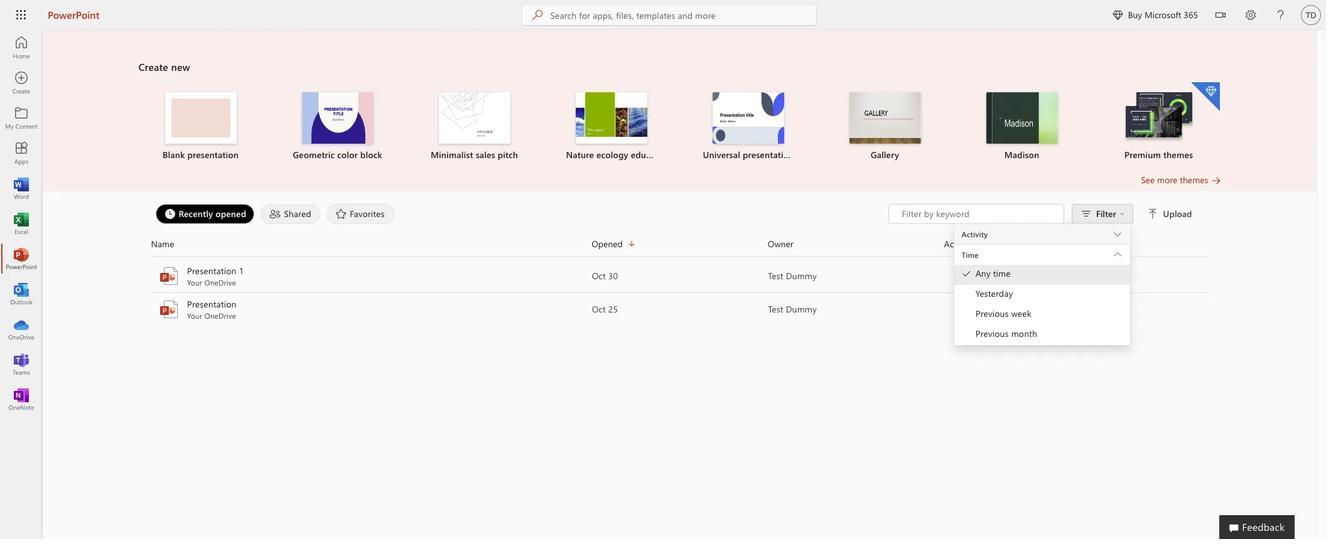 Task type: locate. For each thing, give the bounding box(es) containing it.
0 vertical spatial powerpoint image
[[15, 252, 28, 265]]

2 presentation from the left
[[743, 149, 794, 161]]

1 vertical spatial test dummy
[[768, 303, 817, 315]]

td button
[[1296, 0, 1326, 30]]

themes
[[1164, 149, 1193, 161], [1180, 174, 1209, 186]]

2 test dummy from the top
[[768, 303, 817, 315]]

list containing blank presentation
[[138, 81, 1221, 174]]

activity up time
[[944, 238, 973, 250]]

themes inside the see more themes "button"
[[1180, 174, 1209, 186]]

1 dummy from the top
[[786, 270, 817, 282]]

1 test from the top
[[768, 270, 783, 282]]

0 vertical spatial test
[[768, 270, 783, 282]]

presentation
[[187, 149, 239, 161], [743, 149, 794, 161]]

1 vertical spatial test
[[768, 303, 783, 315]]

td
[[1306, 10, 1316, 20]]

0 vertical spatial test dummy
[[768, 270, 817, 282]]

1 vertical spatial powerpoint image
[[159, 266, 179, 286]]

activity menu
[[954, 224, 1130, 247]]

any
[[976, 268, 991, 279]]

buy
[[1128, 9, 1142, 21]]

1 oct from the top
[[592, 270, 606, 282]]

onedrive up presentation your onedrive
[[204, 278, 236, 288]]

row
[[151, 237, 1209, 257]]

premium themes image
[[1123, 92, 1195, 143]]

recently opened tab
[[152, 204, 258, 224]]

2 onedrive from the top
[[204, 311, 236, 321]]

presentation for universal presentation
[[743, 149, 794, 161]]

presentation for 1
[[187, 265, 236, 277]]

activity, column 4 of 4 column header
[[944, 237, 1209, 251]]

0 vertical spatial presentation
[[187, 265, 236, 277]]

shared tab
[[258, 204, 323, 224]]

1 presentation from the left
[[187, 149, 239, 161]]

3 menu from the top
[[954, 265, 1130, 345]]

time
[[962, 250, 979, 260]]

powerpoint image inside name presentation 1 'cell'
[[159, 266, 179, 286]]

0 vertical spatial dummy
[[786, 270, 817, 282]]

previous down the previous week
[[976, 328, 1009, 340]]

feedback button
[[1220, 516, 1295, 539]]

presentation down universal presentation image
[[743, 149, 794, 161]]

powerpoint image
[[15, 252, 28, 265], [159, 266, 179, 286], [159, 300, 179, 320]]

activity down filter by keyword text box
[[962, 229, 988, 239]]

activity
[[962, 229, 988, 239], [944, 238, 973, 250]]

0 vertical spatial themes
[[1164, 149, 1193, 161]]

1 vertical spatial dummy
[[786, 303, 817, 315]]

your
[[187, 278, 202, 288], [187, 311, 202, 321]]

favorites tab
[[323, 204, 397, 224]]

name presentation 1 cell
[[151, 265, 592, 288]]

presentation inside cell
[[187, 298, 236, 310]]

test for oct 30
[[768, 270, 783, 282]]

Filter by keyword text field
[[901, 208, 1057, 220]]

2 vertical spatial powerpoint image
[[159, 300, 179, 320]]

activity inside 'column header'
[[944, 238, 973, 250]]

1 previous from the top
[[976, 308, 1009, 320]]

none search field inside powerpoint banner
[[523, 5, 817, 25]]

pitch
[[498, 149, 518, 161]]

test
[[768, 270, 783, 282], [768, 303, 783, 315]]

premium templates diamond image
[[1191, 82, 1220, 111]]

powerpoint image down name
[[159, 266, 179, 286]]

2 dummy from the top
[[786, 303, 817, 315]]

25
[[608, 303, 618, 315]]

powerpoint image left presentation your onedrive
[[159, 300, 179, 320]]

dummy
[[786, 270, 817, 282], [786, 303, 817, 315]]

0 vertical spatial oct
[[592, 270, 606, 282]]

blank presentation element
[[140, 92, 262, 161]]

1 test dummy from the top
[[768, 270, 817, 282]]

create
[[138, 60, 168, 73]]

menu
[[954, 224, 1130, 224], [954, 245, 1130, 346], [954, 265, 1130, 345]]

minimalist sales pitch element
[[414, 92, 535, 161]]

owner
[[768, 238, 794, 250]]

test for oct 25
[[768, 303, 783, 315]]

1 horizontal spatial presentation
[[743, 149, 794, 161]]

word image
[[15, 182, 28, 195]]

1 your from the top
[[187, 278, 202, 288]]

your down "presentation 1 your onedrive"
[[187, 311, 202, 321]]

oct
[[592, 270, 606, 282], [592, 303, 606, 315]]

list inside create new "main content"
[[138, 81, 1221, 174]]

previous
[[976, 308, 1009, 320], [976, 328, 1009, 340]]

 buy microsoft 365
[[1113, 9, 1198, 21]]

1 vertical spatial presentation
[[187, 298, 236, 310]]

test dummy
[[768, 270, 817, 282], [768, 303, 817, 315]]

onedrive
[[204, 278, 236, 288], [204, 311, 236, 321]]

gallery image
[[849, 92, 921, 144]]

madison image
[[986, 92, 1058, 144]]

tab list containing recently opened
[[152, 204, 888, 224]]

create new
[[138, 60, 190, 73]]

1 vertical spatial onedrive
[[204, 311, 236, 321]]

week
[[1011, 308, 1032, 320]]

navigation
[[0, 30, 43, 417]]

powerpoint image inside name presentation cell
[[159, 300, 179, 320]]

outlook image
[[15, 288, 28, 300]]

more
[[1157, 174, 1178, 186]]

tab list
[[152, 204, 888, 224]]

name presentation cell
[[151, 298, 592, 321]]

0 horizontal spatial presentation
[[187, 149, 239, 161]]

previous for previous month
[[976, 328, 1009, 340]]

2 your from the top
[[187, 311, 202, 321]]

row containing name
[[151, 237, 1209, 257]]

presentation left 1
[[187, 265, 236, 277]]

presentation
[[187, 265, 236, 277], [187, 298, 236, 310]]

powerpoint banner
[[0, 0, 1326, 33]]

previous month
[[976, 328, 1037, 340]]

themes right more
[[1180, 174, 1209, 186]]

1 vertical spatial previous
[[976, 328, 1009, 340]]

powerpoint image up outlook icon
[[15, 252, 28, 265]]

2 test from the top
[[768, 303, 783, 315]]

presentation your onedrive
[[187, 298, 236, 321]]

teams image
[[15, 358, 28, 371]]

1 vertical spatial themes
[[1180, 174, 1209, 186]]

2 oct from the top
[[592, 303, 606, 315]]

oct left 25
[[592, 303, 606, 315]]

premium themes
[[1125, 149, 1193, 161]]

list
[[138, 81, 1221, 174]]

1 onedrive from the top
[[204, 278, 236, 288]]

onedrive inside "presentation 1 your onedrive"
[[204, 278, 236, 288]]

0 vertical spatial previous
[[976, 308, 1009, 320]]

1 presentation from the top
[[187, 265, 236, 277]]

blank
[[163, 149, 185, 161]]

previous for previous week
[[976, 308, 1009, 320]]

your up presentation your onedrive
[[187, 278, 202, 288]]

onedrive down "presentation 1 your onedrive"
[[204, 311, 236, 321]]

 upload
[[1148, 208, 1192, 220]]

previous down yesterday
[[976, 308, 1009, 320]]

oct left 30
[[592, 270, 606, 282]]

my content image
[[15, 112, 28, 124]]

onenote image
[[15, 393, 28, 406]]

1 vertical spatial your
[[187, 311, 202, 321]]

1 vertical spatial oct
[[592, 303, 606, 315]]

oct for oct 25
[[592, 303, 606, 315]]

powerpoint
[[48, 8, 100, 21]]

shared element
[[261, 204, 320, 224]]

themes up see more themes
[[1164, 149, 1193, 161]]

madison
[[1005, 149, 1040, 161]]

2 presentation from the top
[[187, 298, 236, 310]]

0 vertical spatial your
[[187, 278, 202, 288]]

sales
[[476, 149, 495, 161]]

presentation inside "presentation 1 your onedrive"
[[187, 265, 236, 277]]

0 vertical spatial onedrive
[[204, 278, 236, 288]]

feedback
[[1242, 521, 1285, 534]]

activity inside menu
[[962, 229, 988, 239]]

geometric color block element
[[277, 92, 398, 161]]

presentation right blank
[[187, 149, 239, 161]]

excel image
[[15, 217, 28, 230]]

owner button
[[768, 237, 944, 251]]

 button
[[1206, 0, 1236, 33]]

None search field
[[523, 5, 817, 25]]

universal presentation element
[[687, 92, 809, 161]]

themes inside premium themes element
[[1164, 149, 1193, 161]]

 any time
[[962, 268, 1011, 279]]


[[1148, 209, 1158, 219]]

2 previous from the top
[[976, 328, 1009, 340]]

presentation down "presentation 1 your onedrive"
[[187, 298, 236, 310]]



Task type: vqa. For each thing, say whether or not it's contained in the screenshot.
FEEDBACK "button"
yes



Task type: describe. For each thing, give the bounding box(es) containing it.
opened button
[[592, 237, 768, 251]]

presentation 1 your onedrive
[[187, 265, 243, 288]]

favorites
[[350, 208, 385, 219]]

home image
[[15, 41, 28, 54]]

microsoft
[[1145, 9, 1182, 21]]

onedrive image
[[15, 323, 28, 335]]

filter
[[1096, 208, 1116, 220]]

powerpoint image for presentation
[[159, 300, 179, 320]]

opened
[[216, 208, 246, 219]]

onedrive inside presentation your onedrive
[[204, 311, 236, 321]]

universal presentation image
[[712, 92, 784, 144]]

upload
[[1163, 208, 1192, 220]]

nature ecology education photo presentation element
[[550, 92, 672, 161]]

see
[[1141, 174, 1155, 186]]

blank presentation
[[163, 149, 239, 161]]

your inside presentation your onedrive
[[187, 311, 202, 321]]

presentation for your
[[187, 298, 236, 310]]

recently opened
[[179, 208, 246, 219]]

2 menu from the top
[[954, 245, 1130, 346]]

yesterday
[[976, 288, 1013, 300]]

nature ecology education photo presentation image
[[576, 92, 647, 144]]

365
[[1184, 9, 1198, 21]]

previous week
[[976, 308, 1032, 320]]

premium themes element
[[1098, 82, 1220, 161]]

see more themes
[[1141, 174, 1209, 186]]

gallery
[[871, 149, 899, 161]]

any time checkbox item
[[954, 265, 1130, 285]]

opened
[[592, 238, 623, 250]]

recently opened element
[[155, 204, 254, 224]]

universal
[[703, 149, 740, 161]]

block
[[360, 149, 382, 161]]

madison element
[[961, 92, 1083, 161]]

your inside "presentation 1 your onedrive"
[[187, 278, 202, 288]]

premium
[[1125, 149, 1161, 161]]

presentation for blank presentation
[[187, 149, 239, 161]]

minimalist
[[431, 149, 473, 161]]

create image
[[15, 77, 28, 89]]

minimalist sales pitch
[[431, 149, 518, 161]]


[[1113, 10, 1123, 20]]

geometric color block image
[[302, 92, 373, 144]]

gallery element
[[824, 92, 946, 161]]

oct 30
[[592, 270, 618, 282]]

test dummy for oct 25
[[768, 303, 817, 315]]

test dummy for oct 30
[[768, 270, 817, 282]]


[[1216, 10, 1226, 20]]

name button
[[151, 237, 592, 251]]

new
[[171, 60, 190, 73]]

recently
[[179, 208, 213, 219]]

oct 25
[[592, 303, 618, 315]]

1
[[239, 265, 243, 277]]

Search box. Suggestions appear as you type. search field
[[550, 5, 817, 25]]

dummy for 25
[[786, 303, 817, 315]]

geometric color block
[[293, 149, 382, 161]]

time
[[993, 268, 1011, 279]]

displaying 2 out of 6 files. status
[[888, 204, 1195, 346]]


[[1120, 212, 1125, 217]]

universal presentation
[[703, 149, 794, 161]]

powerpoint image for presentation 1
[[159, 266, 179, 286]]

create new main content
[[43, 30, 1317, 346]]

dummy for 30
[[786, 270, 817, 282]]

apps image
[[15, 147, 28, 160]]

name
[[151, 238, 174, 250]]

1 menu from the top
[[954, 224, 1130, 224]]

row inside create new "main content"
[[151, 237, 1209, 257]]

tab list inside create new "main content"
[[152, 204, 888, 224]]

see more themes button
[[1141, 174, 1221, 187]]

month
[[1011, 328, 1037, 340]]

color
[[337, 149, 358, 161]]

30
[[608, 270, 618, 282]]


[[962, 269, 972, 279]]

oct for oct 30
[[592, 270, 606, 282]]

minimalist sales pitch image
[[439, 92, 510, 144]]

shared
[[284, 208, 311, 219]]

filter 
[[1096, 208, 1125, 220]]

geometric
[[293, 149, 335, 161]]

favorites element
[[327, 204, 394, 224]]



